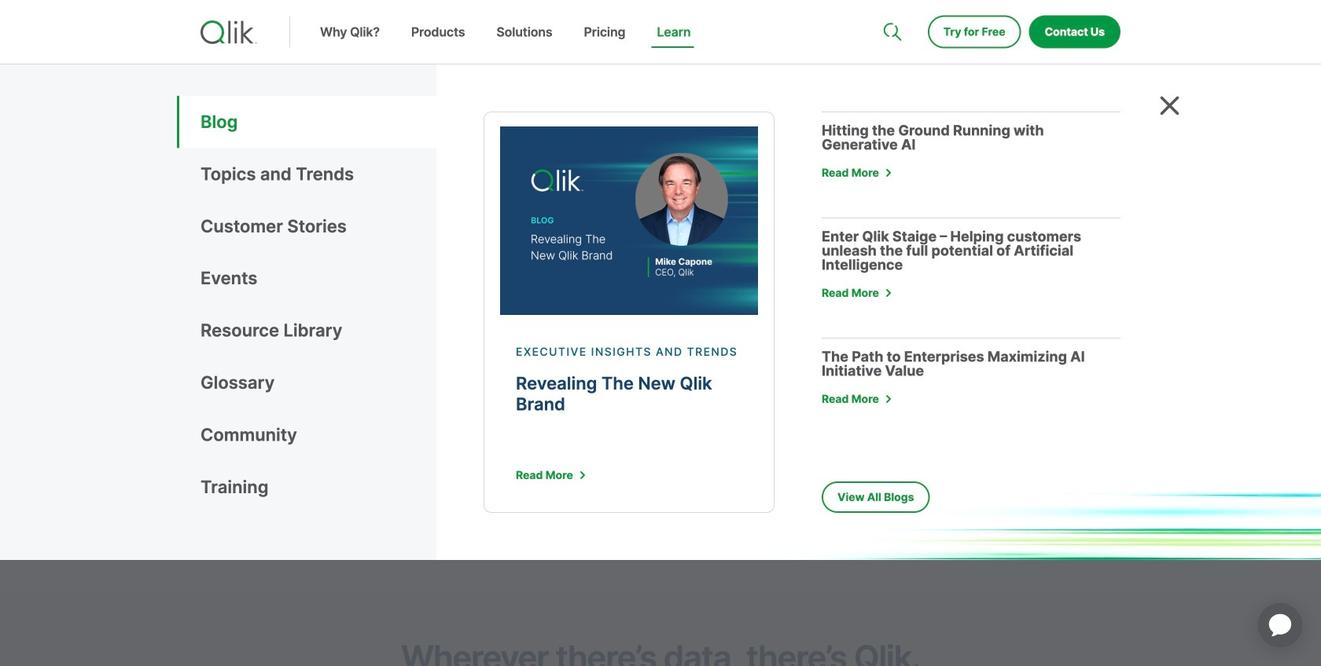 Task type: describe. For each thing, give the bounding box(es) containing it.
close search image
[[1160, 96, 1180, 116]]

support image
[[885, 0, 897, 13]]



Task type: locate. For each thing, give the bounding box(es) containing it.
headshot of mike capone, ceo, qlik and the text "revealing the new qlik brand" image
[[500, 127, 758, 315]]

qlik image
[[201, 20, 257, 44]]

application
[[1239, 585, 1321, 667]]

login image
[[1071, 0, 1083, 13]]



Task type: vqa. For each thing, say whether or not it's contained in the screenshot.
application
yes



